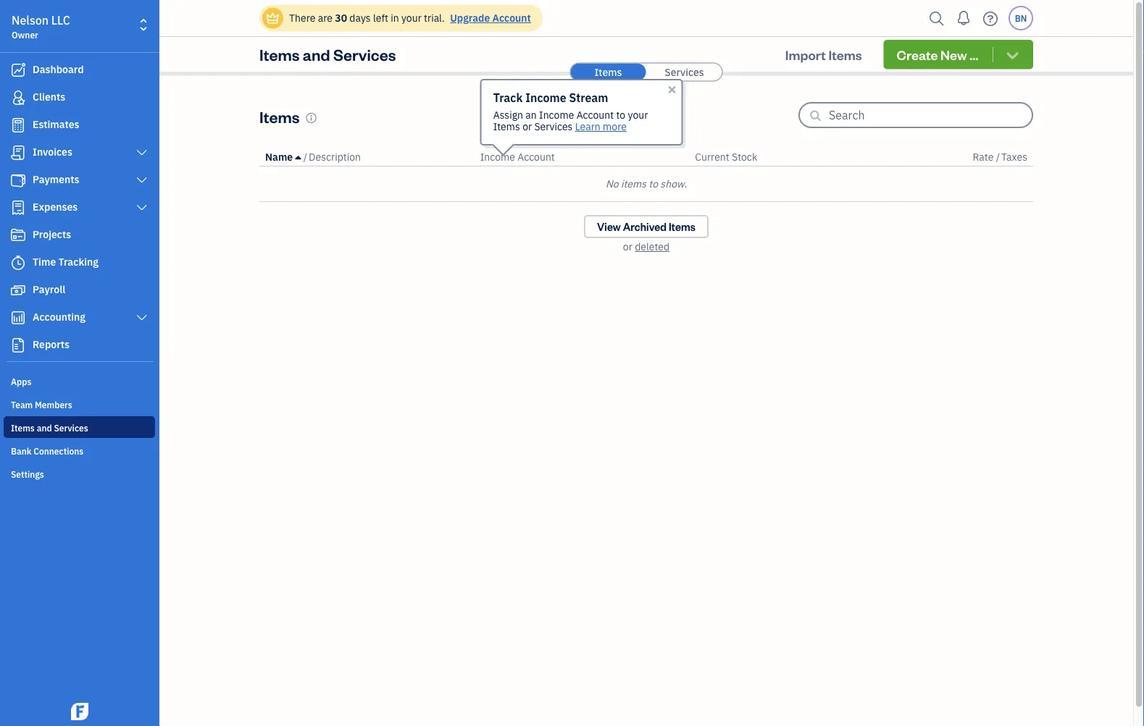 Task type: describe. For each thing, give the bounding box(es) containing it.
1 vertical spatial to
[[649, 177, 658, 191]]

dashboard
[[33, 63, 84, 76]]

upgrade account link
[[447, 11, 531, 25]]

services link
[[647, 63, 722, 81]]

notifications image
[[952, 4, 975, 33]]

assign
[[493, 108, 523, 122]]

dashboard link
[[4, 57, 155, 83]]

apps link
[[4, 370, 155, 392]]

report image
[[9, 338, 27, 353]]

days
[[350, 11, 371, 25]]

close image
[[666, 84, 678, 96]]

learn more link
[[575, 120, 627, 133]]

main element
[[0, 0, 196, 727]]

to inside assign an income account to your items or services
[[616, 108, 625, 122]]

payroll
[[33, 283, 65, 296]]

or inside view archived items or deleted
[[623, 240, 632, 254]]

reports link
[[4, 333, 155, 359]]

new
[[941, 46, 967, 63]]

current stock link
[[695, 150, 757, 164]]

project image
[[9, 228, 27, 243]]

left
[[373, 11, 388, 25]]

team members
[[11, 399, 72, 411]]

1 / from the left
[[303, 150, 307, 164]]

info image
[[305, 112, 317, 124]]

create new … button
[[884, 40, 1033, 69]]

rate
[[973, 150, 994, 164]]

learn
[[575, 120, 601, 133]]

chevron large down image for accounting
[[135, 312, 149, 324]]

Search text field
[[829, 104, 1032, 127]]

items and services inside 'link'
[[11, 422, 88, 434]]

taxes
[[1001, 150, 1027, 164]]

assign an income account to your items or services
[[493, 108, 648, 133]]

items
[[621, 177, 646, 191]]

chevrondown image
[[1004, 47, 1021, 62]]

income inside assign an income account to your items or services
[[539, 108, 574, 122]]

an
[[526, 108, 537, 122]]

current stock
[[695, 150, 757, 164]]

description link
[[309, 150, 361, 164]]

items and services link
[[4, 417, 155, 438]]

2 / from the left
[[996, 150, 1000, 164]]

deleted
[[635, 240, 670, 254]]

freshbooks image
[[68, 704, 91, 721]]

connections
[[34, 446, 84, 457]]

items left info icon
[[259, 106, 300, 127]]

items inside view archived items or deleted
[[669, 220, 696, 234]]

items inside button
[[829, 46, 862, 63]]

chevron large down image
[[135, 202, 149, 214]]

timer image
[[9, 256, 27, 270]]

account inside assign an income account to your items or services
[[577, 108, 614, 122]]

crown image
[[265, 11, 280, 26]]

…
[[970, 46, 978, 63]]

payment image
[[9, 173, 27, 188]]

track
[[493, 90, 523, 105]]

settings
[[11, 469, 44, 480]]

invoices
[[33, 145, 72, 159]]

accounting link
[[4, 305, 155, 331]]

name link
[[265, 150, 303, 164]]

0 vertical spatial your
[[401, 11, 422, 25]]

services inside assign an income account to your items or services
[[534, 120, 573, 133]]

income account
[[480, 150, 555, 164]]

archived
[[623, 220, 667, 234]]

chevron large down image for invoices
[[135, 147, 149, 159]]

import
[[785, 46, 826, 63]]

time
[[33, 255, 56, 269]]

create new …
[[897, 46, 978, 63]]

reports
[[33, 338, 70, 351]]

current
[[695, 150, 729, 164]]

projects
[[33, 228, 71, 241]]

client image
[[9, 91, 27, 105]]

rate / taxes
[[973, 150, 1027, 164]]

team members link
[[4, 393, 155, 415]]

0 vertical spatial account
[[492, 11, 531, 25]]

show.
[[660, 177, 687, 191]]

more
[[603, 120, 627, 133]]

description
[[309, 150, 361, 164]]

trial.
[[424, 11, 445, 25]]



Task type: vqa. For each thing, say whether or not it's contained in the screenshot.
Me associated with From Me
no



Task type: locate. For each thing, give the bounding box(es) containing it.
stock
[[732, 150, 757, 164]]

items link
[[571, 63, 646, 81]]

income down track income stream
[[539, 108, 574, 122]]

/ right 'rate' on the right of the page
[[996, 150, 1000, 164]]

and down team members
[[37, 422, 52, 434]]

dashboard image
[[9, 63, 27, 78]]

services up bank connections link
[[54, 422, 88, 434]]

items up stream
[[595, 65, 622, 79]]

nelson llc owner
[[12, 13, 70, 41]]

0 horizontal spatial /
[[303, 150, 307, 164]]

tracking
[[58, 255, 99, 269]]

2 vertical spatial income
[[480, 150, 515, 164]]

items and services
[[259, 44, 396, 65], [11, 422, 88, 434]]

deleted link
[[635, 240, 670, 254]]

services up close icon
[[665, 65, 704, 79]]

1 chevron large down image from the top
[[135, 147, 149, 159]]

go to help image
[[979, 8, 1002, 29]]

nelson
[[12, 13, 49, 28]]

view archived items or deleted
[[597, 220, 696, 254]]

apps
[[11, 376, 31, 388]]

or inside assign an income account to your items or services
[[523, 120, 532, 133]]

chevron large down image inside payments link
[[135, 175, 149, 186]]

or up income account link
[[523, 120, 532, 133]]

payments link
[[4, 167, 155, 193]]

import items button
[[772, 40, 875, 69]]

1 horizontal spatial your
[[628, 108, 648, 122]]

no
[[606, 177, 619, 191]]

create new … button
[[884, 40, 1033, 69]]

3 chevron large down image from the top
[[135, 312, 149, 324]]

1 horizontal spatial to
[[649, 177, 658, 191]]

time tracking
[[33, 255, 99, 269]]

bank connections
[[11, 446, 84, 457]]

time tracking link
[[4, 250, 155, 276]]

1 horizontal spatial and
[[303, 44, 330, 65]]

chevron large down image
[[135, 147, 149, 159], [135, 175, 149, 186], [135, 312, 149, 324]]

1 vertical spatial chevron large down image
[[135, 175, 149, 186]]

items up deleted
[[669, 220, 696, 234]]

services
[[333, 44, 396, 65], [665, 65, 704, 79], [534, 120, 573, 133], [54, 422, 88, 434]]

account down stream
[[577, 108, 614, 122]]

1 vertical spatial your
[[628, 108, 648, 122]]

2 vertical spatial chevron large down image
[[135, 312, 149, 324]]

1 vertical spatial or
[[623, 240, 632, 254]]

items down crown image at the left of page
[[259, 44, 300, 65]]

items left an
[[493, 120, 520, 133]]

services down track income stream
[[534, 120, 573, 133]]

income up an
[[526, 90, 566, 105]]

services inside main element
[[54, 422, 88, 434]]

bank connections link
[[4, 440, 155, 462]]

or
[[523, 120, 532, 133], [623, 240, 632, 254]]

0 horizontal spatial and
[[37, 422, 52, 434]]

1 horizontal spatial /
[[996, 150, 1000, 164]]

invoices link
[[4, 140, 155, 166]]

0 vertical spatial to
[[616, 108, 625, 122]]

items and services up 'bank connections'
[[11, 422, 88, 434]]

items inside 'link'
[[11, 422, 35, 434]]

no items to show.
[[606, 177, 687, 191]]

in
[[391, 11, 399, 25]]

0 horizontal spatial to
[[616, 108, 625, 122]]

search image
[[925, 8, 948, 29]]

1 horizontal spatial items and services
[[259, 44, 396, 65]]

your
[[401, 11, 422, 25], [628, 108, 648, 122]]

owner
[[12, 29, 38, 41]]

to
[[616, 108, 625, 122], [649, 177, 658, 191]]

1 vertical spatial account
[[577, 108, 614, 122]]

your inside assign an income account to your items or services
[[628, 108, 648, 122]]

chevron large down image for payments
[[135, 175, 149, 186]]

expense image
[[9, 201, 27, 215]]

settings link
[[4, 463, 155, 485]]

items down team
[[11, 422, 35, 434]]

account down an
[[518, 150, 555, 164]]

0 vertical spatial and
[[303, 44, 330, 65]]

to right the learn
[[616, 108, 625, 122]]

view
[[597, 220, 621, 234]]

income
[[526, 90, 566, 105], [539, 108, 574, 122], [480, 150, 515, 164]]

create
[[897, 46, 938, 63]]

estimates
[[33, 118, 79, 131]]

chart image
[[9, 311, 27, 325]]

clients
[[33, 90, 65, 104]]

expenses link
[[4, 195, 155, 221]]

income account link
[[480, 150, 555, 164]]

estimate image
[[9, 118, 27, 133]]

bn button
[[1009, 6, 1033, 30]]

estimates link
[[4, 112, 155, 138]]

payments
[[33, 173, 79, 186]]

0 horizontal spatial items and services
[[11, 422, 88, 434]]

to right items
[[649, 177, 658, 191]]

and inside 'link'
[[37, 422, 52, 434]]

account
[[492, 11, 531, 25], [577, 108, 614, 122], [518, 150, 555, 164]]

1 vertical spatial items and services
[[11, 422, 88, 434]]

0 vertical spatial or
[[523, 120, 532, 133]]

bn
[[1015, 12, 1027, 24]]

invoice image
[[9, 146, 27, 160]]

llc
[[51, 13, 70, 28]]

0 vertical spatial items and services
[[259, 44, 396, 65]]

upgrade
[[450, 11, 490, 25]]

1 vertical spatial income
[[539, 108, 574, 122]]

2 chevron large down image from the top
[[135, 175, 149, 186]]

members
[[35, 399, 72, 411]]

bank
[[11, 446, 31, 457]]

0 vertical spatial chevron large down image
[[135, 147, 149, 159]]

account right upgrade
[[492, 11, 531, 25]]

your right in
[[401, 11, 422, 25]]

/
[[303, 150, 307, 164], [996, 150, 1000, 164]]

and
[[303, 44, 330, 65], [37, 422, 52, 434]]

learn more
[[575, 120, 627, 133]]

team
[[11, 399, 33, 411]]

income down assign
[[480, 150, 515, 164]]

are
[[318, 11, 333, 25]]

there are 30 days left in your trial. upgrade account
[[289, 11, 531, 25]]

caretup image
[[295, 151, 301, 163]]

accounting
[[33, 310, 85, 324]]

money image
[[9, 283, 27, 298]]

name
[[265, 150, 293, 164]]

view archived items link
[[584, 215, 709, 238]]

there
[[289, 11, 315, 25]]

2 vertical spatial account
[[518, 150, 555, 164]]

1 horizontal spatial or
[[623, 240, 632, 254]]

items right import
[[829, 46, 862, 63]]

rate link
[[973, 150, 996, 164]]

track income stream
[[493, 90, 608, 105]]

items inside assign an income account to your items or services
[[493, 120, 520, 133]]

/ right caretup icon
[[303, 150, 307, 164]]

stream
[[569, 90, 608, 105]]

30
[[335, 11, 347, 25]]

clients link
[[4, 85, 155, 111]]

projects link
[[4, 222, 155, 249]]

0 horizontal spatial your
[[401, 11, 422, 25]]

expenses
[[33, 200, 78, 214]]

and down are
[[303, 44, 330, 65]]

chevron large down image inside accounting link
[[135, 312, 149, 324]]

or left deleted link
[[623, 240, 632, 254]]

your right more
[[628, 108, 648, 122]]

1 vertical spatial and
[[37, 422, 52, 434]]

items and services down are
[[259, 44, 396, 65]]

0 horizontal spatial or
[[523, 120, 532, 133]]

services down days at the left top
[[333, 44, 396, 65]]

payroll link
[[4, 278, 155, 304]]

0 vertical spatial income
[[526, 90, 566, 105]]

import items
[[785, 46, 862, 63]]



